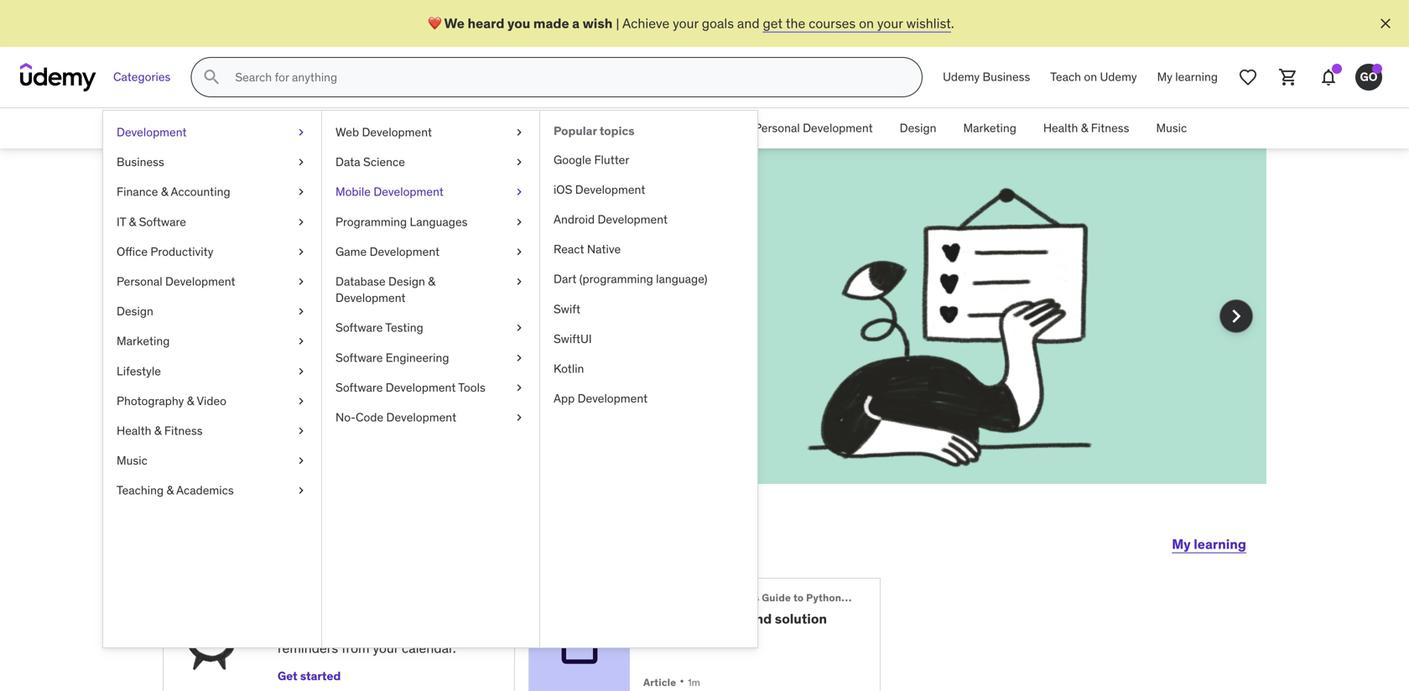 Task type: vqa. For each thing, say whether or not it's contained in the screenshot.
the Udemy to the left
yes



Task type: describe. For each thing, give the bounding box(es) containing it.
true.
[[355, 313, 382, 330]]

testing
[[385, 320, 423, 335]]

your left "goals"
[[673, 15, 699, 32]]

0 vertical spatial you
[[507, 15, 530, 32]]

personal development for lifestyle
[[117, 274, 235, 289]]

xsmall image for mobile development
[[512, 184, 526, 200]]

personal development link for health & fitness
[[741, 108, 886, 148]]

xsmall image for finance & accounting
[[294, 184, 308, 200]]

photography & video
[[117, 393, 226, 408]]

xsmall image for software testing
[[512, 320, 526, 336]]

xsmall image for development
[[294, 124, 308, 141]]

accounting for health & fitness
[[448, 121, 507, 136]]

finance & accounting for health & fitness
[[393, 121, 507, 136]]

software development tools link
[[322, 373, 539, 403]]

ios development
[[554, 182, 645, 197]]

mobile
[[335, 184, 371, 199]]

and inside carousel element
[[271, 332, 294, 349]]

let's
[[163, 523, 226, 558]]

1 vertical spatial my learning
[[1172, 535, 1246, 553]]

the ultimate beginners guide to python programming 11. homework and solution
[[643, 591, 912, 627]]

achieve
[[622, 15, 670, 32]]

health & fitness for the left health & fitness 'link'
[[117, 423, 203, 438]]

it & software link for health & fitness
[[521, 108, 617, 148]]

close image
[[1377, 15, 1394, 32]]

wish?
[[223, 263, 321, 307]]

database design & development link
[[322, 267, 539, 313]]

guide
[[762, 591, 791, 604]]

marketing for health & fitness
[[963, 121, 1016, 136]]

submit search image
[[202, 67, 222, 87]]

we
[[444, 15, 465, 32]]

fitness for the left health & fitness 'link'
[[164, 423, 203, 438]]

get
[[763, 15, 783, 32]]

design link for lifestyle
[[103, 297, 321, 326]]

finance for lifestyle
[[117, 184, 158, 199]]

it
[[307, 313, 315, 330]]

first
[[349, 332, 372, 349]]

game development link
[[322, 237, 539, 267]]

❤️   we heard you made a wish | achieve your goals and get the courses on your wishlist .
[[428, 15, 954, 32]]

a inside did you make a wish?
[[458, 221, 477, 265]]

and take the first step toward your goals.
[[268, 332, 514, 349]]

office productivity for lifestyle
[[117, 244, 213, 259]]

xsmall image for photography & video
[[294, 393, 308, 409]]

flutter
[[594, 152, 629, 167]]

step
[[376, 332, 402, 349]]

design link for health & fitness
[[886, 108, 950, 148]]

0 horizontal spatial programming
[[335, 214, 407, 229]]

carousel element
[[143, 148, 1266, 524]]

marketing link for lifestyle
[[103, 326, 321, 356]]

swiftui
[[554, 331, 592, 346]]

1 horizontal spatial on
[[859, 15, 874, 32]]

my for the bottommost my learning link
[[1172, 535, 1191, 553]]

up.
[[408, 621, 426, 638]]

languages
[[410, 214, 468, 229]]

python
[[806, 591, 841, 604]]

learning for the topmost my learning link
[[1175, 69, 1218, 84]]

the
[[643, 591, 661, 604]]

code
[[356, 410, 383, 425]]

mobile development link
[[322, 177, 539, 207]]

xsmall image for office productivity
[[294, 244, 308, 260]]

fitness for right health & fitness 'link'
[[1091, 121, 1129, 136]]

udemy image
[[20, 63, 96, 91]]

business for lifestyle
[[117, 154, 164, 169]]

photography
[[117, 393, 184, 408]]

0 horizontal spatial health
[[117, 423, 151, 438]]

xsmall image for lifestyle
[[294, 363, 308, 379]]

to inside schedule time to learn a little each day adds up. get reminders from your calendar.
[[373, 595, 386, 613]]

schedule
[[278, 595, 338, 613]]

1 vertical spatial my learning link
[[1172, 524, 1246, 564]]

teach on udemy link
[[1040, 57, 1147, 97]]

database
[[335, 274, 386, 289]]

1m
[[688, 676, 700, 689]]

programming inside 'the ultimate beginners guide to python programming 11. homework and solution'
[[844, 591, 912, 604]]

time to make it come true.
[[223, 313, 385, 330]]

1 horizontal spatial courses
[[809, 15, 856, 32]]

adds
[[376, 621, 405, 638]]

app development
[[554, 391, 648, 406]]

accounting for lifestyle
[[171, 184, 230, 199]]

ios
[[554, 182, 572, 197]]

homework
[[662, 610, 745, 627]]

you have alerts image
[[1372, 64, 1382, 74]]

0 vertical spatial my learning link
[[1147, 57, 1228, 97]]

xsmall image for data science
[[512, 154, 526, 170]]

notifications image
[[1318, 67, 1339, 87]]

game
[[335, 244, 367, 259]]

11. homework and solution link
[[643, 610, 853, 627]]

personal for lifestyle
[[117, 274, 162, 289]]

react native
[[554, 242, 621, 257]]

learn
[[389, 595, 421, 613]]

0 horizontal spatial music link
[[103, 446, 321, 476]]

0 vertical spatial and
[[737, 15, 760, 32]]

google
[[554, 152, 591, 167]]

get the courses on your wishlist
[[223, 313, 528, 349]]

finance for health & fitness
[[393, 121, 435, 136]]

xsmall image for web development
[[512, 124, 526, 141]]

popular
[[554, 123, 597, 138]]

swiftui link
[[540, 324, 757, 354]]

on inside get the courses on your wishlist
[[484, 313, 499, 330]]

each
[[319, 621, 348, 638]]

xsmall image for programming languages
[[512, 214, 526, 230]]

your left goals.
[[449, 332, 475, 349]]

lifestyle link
[[103, 356, 321, 386]]

finance & accounting link for lifestyle
[[103, 177, 321, 207]]

gary
[[429, 523, 496, 558]]

productivity for health & fitness
[[664, 121, 727, 136]]

toward
[[405, 332, 446, 349]]

let's start learning, gary
[[163, 523, 496, 558]]

1 horizontal spatial wishlist
[[906, 15, 951, 32]]

& for "finance & accounting" link related to health & fitness
[[438, 121, 445, 136]]

xsmall image for no-code development
[[512, 409, 526, 426]]

❤️
[[428, 15, 441, 32]]

personal for health & fitness
[[754, 121, 800, 136]]

•
[[679, 673, 684, 690]]

engineering
[[386, 350, 449, 365]]

0 horizontal spatial the
[[326, 332, 346, 349]]

dart (programming language)
[[554, 271, 707, 287]]

app
[[554, 391, 575, 406]]

programming languages
[[335, 214, 468, 229]]

make for to
[[271, 313, 304, 330]]

programming languages link
[[322, 207, 539, 237]]

software testing link
[[322, 313, 539, 343]]

article • 1m
[[643, 673, 700, 690]]

get for the
[[385, 313, 407, 330]]

music for left the music link
[[117, 453, 147, 468]]

personal development link for lifestyle
[[103, 267, 321, 297]]

swift link
[[540, 294, 757, 324]]

business for health & fitness
[[319, 121, 367, 136]]

database design & development
[[335, 274, 435, 305]]

video
[[197, 393, 226, 408]]

finance & accounting for lifestyle
[[117, 184, 230, 199]]

get started button
[[278, 665, 341, 688]]

xsmall image for teaching & academics
[[294, 482, 308, 499]]

make for you
[[358, 221, 451, 265]]

Search for anything text field
[[232, 63, 902, 91]]

data science
[[335, 154, 405, 169]]

& for right health & fitness 'link'
[[1081, 121, 1088, 136]]

software for software engineering
[[335, 350, 383, 365]]

schedule time to learn a little each day adds up. get reminders from your calendar.
[[278, 595, 456, 657]]

time
[[223, 313, 253, 330]]

to inside carousel element
[[256, 313, 268, 330]]

& for "finance & accounting" link corresponding to lifestyle
[[161, 184, 168, 199]]

2 udemy from the left
[[1100, 69, 1137, 84]]

xsmall image for health & fitness
[[294, 423, 308, 439]]

it for health & fitness
[[534, 121, 543, 136]]

to inside 'the ultimate beginners guide to python programming 11. homework and solution'
[[793, 591, 804, 604]]

no-code development
[[335, 410, 456, 425]]

get the courses on your wishlist link
[[763, 15, 951, 32]]



Task type: locate. For each thing, give the bounding box(es) containing it.
xsmall image for database design & development
[[512, 273, 526, 290]]

2 horizontal spatial business
[[983, 69, 1030, 84]]

0 horizontal spatial office productivity link
[[103, 237, 321, 267]]

xsmall image inside "development" link
[[294, 124, 308, 141]]

udemy right "teach"
[[1100, 69, 1137, 84]]

& for teaching & academics link
[[166, 483, 174, 498]]

xsmall image inside "finance & accounting" link
[[294, 184, 308, 200]]

0 vertical spatial on
[[859, 15, 874, 32]]

business down "development" link
[[117, 154, 164, 169]]

kotlin link
[[540, 354, 757, 384]]

the
[[786, 15, 805, 32], [410, 313, 430, 330], [326, 332, 346, 349]]

0 vertical spatial productivity
[[664, 121, 727, 136]]

1 horizontal spatial office
[[630, 121, 662, 136]]

software development tools
[[335, 380, 485, 395]]

finance & accounting link for health & fitness
[[380, 108, 521, 148]]

2 vertical spatial business
[[117, 154, 164, 169]]

take
[[297, 332, 323, 349]]

business link
[[306, 108, 380, 148], [103, 147, 321, 177]]

teaching & academics link
[[103, 476, 321, 506]]

1 horizontal spatial music link
[[1143, 108, 1200, 148]]

software inside software development tools link
[[335, 380, 383, 395]]

wishlist image
[[1238, 67, 1258, 87]]

fitness down teach on udemy link
[[1091, 121, 1129, 136]]

0 horizontal spatial wishlist
[[223, 332, 268, 349]]

1 vertical spatial and
[[271, 332, 294, 349]]

0 vertical spatial my learning
[[1157, 69, 1218, 84]]

business left "teach"
[[983, 69, 1030, 84]]

finance & accounting link down "development" link
[[103, 177, 321, 207]]

0 vertical spatial the
[[786, 15, 805, 32]]

react native link
[[540, 234, 757, 264]]

make inside did you make a wish?
[[358, 221, 451, 265]]

1 horizontal spatial personal
[[754, 121, 800, 136]]

get inside schedule time to learn a little each day adds up. get reminders from your calendar.
[[430, 621, 452, 638]]

udemy business link
[[933, 57, 1040, 97]]

xsmall image inside business link
[[294, 154, 308, 170]]

design for health & fitness
[[900, 121, 936, 136]]

office productivity for health & fitness
[[630, 121, 727, 136]]

0 vertical spatial personal
[[754, 121, 800, 136]]

software inside software engineering link
[[335, 350, 383, 365]]

1 horizontal spatial fitness
[[1091, 121, 1129, 136]]

app development link
[[540, 384, 757, 414]]

design inside database design & development
[[388, 274, 425, 289]]

software for software development tools
[[335, 380, 383, 395]]

1 horizontal spatial design
[[388, 274, 425, 289]]

0 vertical spatial finance & accounting
[[393, 121, 507, 136]]

web
[[335, 125, 359, 140]]

accounting down "development" link
[[171, 184, 230, 199]]

marketing up lifestyle
[[117, 334, 170, 349]]

& inside database design & development
[[428, 274, 435, 289]]

health & fitness link down teach on udemy link
[[1030, 108, 1143, 148]]

1 vertical spatial it & software
[[117, 214, 186, 229]]

1 horizontal spatial to
[[373, 595, 386, 613]]

development inside database design & development
[[335, 290, 406, 305]]

xsmall image for design
[[294, 303, 308, 320]]

1 vertical spatial design link
[[103, 297, 321, 326]]

made
[[533, 15, 569, 32]]

office productivity link up the time
[[103, 237, 321, 267]]

1 vertical spatial health & fitness link
[[103, 416, 321, 446]]

xsmall image for personal development
[[294, 273, 308, 290]]

health & fitness for right health & fitness 'link'
[[1043, 121, 1129, 136]]

1 horizontal spatial health & fitness link
[[1030, 108, 1143, 148]]

xsmall image inside data science link
[[512, 154, 526, 170]]

xsmall image inside programming languages link
[[512, 214, 526, 230]]

development link
[[103, 117, 321, 147]]

a
[[278, 621, 286, 638]]

and left get on the top right of page
[[737, 15, 760, 32]]

xsmall image for business
[[294, 154, 308, 170]]

it for lifestyle
[[117, 214, 126, 229]]

1 udemy from the left
[[943, 69, 980, 84]]

2 vertical spatial and
[[748, 610, 772, 627]]

marketing
[[963, 121, 1016, 136], [117, 334, 170, 349]]

0 vertical spatial get
[[385, 313, 407, 330]]

and left take
[[271, 332, 294, 349]]

1 vertical spatial finance
[[117, 184, 158, 199]]

xsmall image inside design link
[[294, 303, 308, 320]]

a left the "wish"
[[572, 15, 580, 32]]

2 horizontal spatial design
[[900, 121, 936, 136]]

0 horizontal spatial personal development
[[117, 274, 235, 289]]

0 horizontal spatial design
[[117, 304, 153, 319]]

1 vertical spatial health & fitness
[[117, 423, 203, 438]]

0 horizontal spatial make
[[271, 313, 304, 330]]

popular topics
[[554, 123, 635, 138]]

get inside get the courses on your wishlist
[[385, 313, 407, 330]]

xsmall image for software engineering
[[512, 350, 526, 366]]

get started
[[278, 669, 341, 684]]

xsmall image for game development
[[512, 244, 526, 260]]

xsmall image inside software engineering link
[[512, 350, 526, 366]]

0 vertical spatial design
[[900, 121, 936, 136]]

your
[[673, 15, 699, 32], [877, 15, 903, 32], [502, 313, 528, 330], [449, 332, 475, 349], [373, 640, 399, 657]]

native
[[587, 242, 621, 257]]

1 vertical spatial finance & accounting link
[[103, 177, 321, 207]]

xsmall image inside software development tools link
[[512, 379, 526, 396]]

academics
[[176, 483, 234, 498]]

my
[[1157, 69, 1172, 84], [1172, 535, 1191, 553]]

kotlin
[[554, 361, 584, 376]]

solution
[[775, 610, 827, 627]]

office productivity link for health & fitness
[[617, 108, 741, 148]]

1 vertical spatial finance & accounting
[[117, 184, 230, 199]]

xsmall image
[[294, 124, 308, 141], [512, 124, 526, 141], [294, 154, 308, 170], [512, 154, 526, 170], [294, 244, 308, 260], [512, 273, 526, 290], [512, 350, 526, 366], [512, 409, 526, 426], [294, 423, 308, 439], [294, 453, 308, 469], [294, 482, 308, 499]]

0 vertical spatial office productivity link
[[617, 108, 741, 148]]

swift
[[554, 301, 580, 316]]

you up database
[[291, 221, 352, 265]]

teaching
[[117, 483, 164, 498]]

xsmall image for software development tools
[[512, 379, 526, 396]]

xsmall image inside the music link
[[294, 453, 308, 469]]

my for the topmost my learning link
[[1157, 69, 1172, 84]]

lifestyle
[[117, 363, 161, 378]]

get up and take the first step toward your goals.
[[385, 313, 407, 330]]

1 horizontal spatial it & software link
[[521, 108, 617, 148]]

1 horizontal spatial a
[[572, 15, 580, 32]]

courses up toward
[[433, 313, 480, 330]]

0 horizontal spatial it & software
[[117, 214, 186, 229]]

1 vertical spatial business
[[319, 121, 367, 136]]

office productivity
[[630, 121, 727, 136], [117, 244, 213, 259]]

health & fitness
[[1043, 121, 1129, 136], [117, 423, 203, 438]]

1 vertical spatial design
[[388, 274, 425, 289]]

the inside get the courses on your wishlist
[[410, 313, 430, 330]]

business up data
[[319, 121, 367, 136]]

teach
[[1050, 69, 1081, 84]]

finance & accounting up data science link
[[393, 121, 507, 136]]

productivity up google flutter link
[[664, 121, 727, 136]]

you left made
[[507, 15, 530, 32]]

personal development for health & fitness
[[754, 121, 873, 136]]

xsmall image inside no-code development link
[[512, 409, 526, 426]]

music link
[[1143, 108, 1200, 148], [103, 446, 321, 476]]

1 horizontal spatial health
[[1043, 121, 1078, 136]]

the down come
[[326, 332, 346, 349]]

topics
[[599, 123, 635, 138]]

get
[[385, 313, 407, 330], [430, 621, 452, 638], [278, 669, 297, 684]]

0 horizontal spatial office productivity
[[117, 244, 213, 259]]

wishlist down the time
[[223, 332, 268, 349]]

1 horizontal spatial programming
[[844, 591, 912, 604]]

data science link
[[322, 147, 539, 177]]

1 horizontal spatial productivity
[[664, 121, 727, 136]]

0 vertical spatial it & software link
[[521, 108, 617, 148]]

1 vertical spatial office
[[117, 244, 148, 259]]

xsmall image for marketing
[[294, 333, 308, 350]]

fitness
[[1091, 121, 1129, 136], [164, 423, 203, 438]]

1 horizontal spatial it & software
[[534, 121, 604, 136]]

0 horizontal spatial health & fitness
[[117, 423, 203, 438]]

11.
[[643, 610, 659, 627]]

0 vertical spatial office
[[630, 121, 662, 136]]

web development link
[[322, 117, 539, 147]]

get left started
[[278, 669, 297, 684]]

go link
[[1349, 57, 1389, 97]]

web development
[[335, 125, 432, 140]]

on
[[859, 15, 874, 32], [1084, 69, 1097, 84], [484, 313, 499, 330]]

to right time
[[373, 595, 386, 613]]

language)
[[656, 271, 707, 287]]

mobile development element
[[539, 111, 757, 647]]

1 vertical spatial personal development
[[117, 274, 235, 289]]

0 horizontal spatial finance & accounting link
[[103, 177, 321, 207]]

your left '.'
[[877, 15, 903, 32]]

wishlist inside get the courses on your wishlist
[[223, 332, 268, 349]]

0 horizontal spatial marketing
[[117, 334, 170, 349]]

no-
[[335, 410, 356, 425]]

marketing down 'udemy business' link
[[963, 121, 1016, 136]]

it & software for health & fitness
[[534, 121, 604, 136]]

udemy down '.'
[[943, 69, 980, 84]]

0 vertical spatial personal development link
[[741, 108, 886, 148]]

your up goals.
[[502, 313, 528, 330]]

started
[[300, 669, 341, 684]]

a up database design & development 'link'
[[458, 221, 477, 265]]

0 vertical spatial office productivity
[[630, 121, 727, 136]]

0 vertical spatial it
[[534, 121, 543, 136]]

2 horizontal spatial the
[[786, 15, 805, 32]]

learning for the bottommost my learning link
[[1194, 535, 1246, 553]]

1 vertical spatial on
[[1084, 69, 1097, 84]]

software testing
[[335, 320, 423, 335]]

0 vertical spatial marketing link
[[950, 108, 1030, 148]]

software for software testing
[[335, 320, 383, 335]]

get for started
[[278, 669, 297, 684]]

courses right get on the top right of page
[[809, 15, 856, 32]]

0 vertical spatial music
[[1156, 121, 1187, 136]]

your inside get the courses on your wishlist
[[502, 313, 528, 330]]

courses inside get the courses on your wishlist
[[433, 313, 480, 330]]

xsmall image inside web development link
[[512, 124, 526, 141]]

1 horizontal spatial personal development link
[[741, 108, 886, 148]]

1 vertical spatial make
[[271, 313, 304, 330]]

health down "teach"
[[1043, 121, 1078, 136]]

1 vertical spatial courses
[[433, 313, 480, 330]]

xsmall image
[[294, 184, 308, 200], [512, 184, 526, 200], [294, 214, 308, 230], [512, 214, 526, 230], [512, 244, 526, 260], [294, 273, 308, 290], [294, 303, 308, 320], [512, 320, 526, 336], [294, 333, 308, 350], [294, 363, 308, 379], [512, 379, 526, 396], [294, 393, 308, 409]]

xsmall image inside mobile development link
[[512, 184, 526, 200]]

android development
[[554, 212, 668, 227]]

0 vertical spatial health & fitness link
[[1030, 108, 1143, 148]]

xsmall image inside health & fitness 'link'
[[294, 423, 308, 439]]

goals.
[[478, 332, 514, 349]]

business link for health & fitness
[[306, 108, 380, 148]]

office productivity link up ios development link
[[617, 108, 741, 148]]

2 vertical spatial get
[[278, 669, 297, 684]]

1 horizontal spatial you
[[507, 15, 530, 32]]

xsmall image inside "it & software" link
[[294, 214, 308, 230]]

xsmall image inside lifestyle link
[[294, 363, 308, 379]]

0 horizontal spatial health & fitness link
[[103, 416, 321, 446]]

0 vertical spatial make
[[358, 221, 451, 265]]

0 vertical spatial wishlist
[[906, 15, 951, 32]]

reminders
[[278, 640, 338, 657]]

1 horizontal spatial finance & accounting link
[[380, 108, 521, 148]]

0 vertical spatial finance
[[393, 121, 435, 136]]

0 vertical spatial health & fitness
[[1043, 121, 1129, 136]]

article
[[643, 676, 676, 689]]

next image
[[1223, 303, 1250, 330]]

to right the time
[[256, 313, 268, 330]]

productivity left did
[[150, 244, 213, 259]]

office for lifestyle
[[117, 244, 148, 259]]

xsmall image for music
[[294, 453, 308, 469]]

fitness down photography & video
[[164, 423, 203, 438]]

data
[[335, 154, 360, 169]]

1 vertical spatial programming
[[844, 591, 912, 604]]

programming up game development
[[335, 214, 407, 229]]

1 horizontal spatial the
[[410, 313, 430, 330]]

to up solution
[[793, 591, 804, 604]]

business link for lifestyle
[[103, 147, 321, 177]]

xsmall image inside game development link
[[512, 244, 526, 260]]

from
[[341, 640, 370, 657]]

xsmall image inside teaching & academics link
[[294, 482, 308, 499]]

design link
[[886, 108, 950, 148], [103, 297, 321, 326]]

health & fitness link down video
[[103, 416, 321, 446]]

learning,
[[302, 523, 424, 558]]

2 horizontal spatial to
[[793, 591, 804, 604]]

dart (programming language) link
[[540, 264, 757, 294]]

get inside get started "button"
[[278, 669, 297, 684]]

& for the left health & fitness 'link'
[[154, 423, 161, 438]]

come
[[318, 313, 352, 330]]

ios development link
[[540, 175, 757, 205]]

goals
[[702, 15, 734, 32]]

categories
[[113, 69, 171, 84]]

music
[[1156, 121, 1187, 136], [117, 453, 147, 468]]

1 horizontal spatial personal development
[[754, 121, 873, 136]]

photography & video link
[[103, 386, 321, 416]]

health down photography
[[117, 423, 151, 438]]

learning
[[1175, 69, 1218, 84], [1194, 535, 1246, 553]]

office productivity link for lifestyle
[[103, 237, 321, 267]]

finance & accounting
[[393, 121, 507, 136], [117, 184, 230, 199]]

science
[[363, 154, 405, 169]]

did
[[223, 221, 284, 265]]

0 vertical spatial a
[[572, 15, 580, 32]]

you inside did you make a wish?
[[291, 221, 352, 265]]

accounting up data science link
[[448, 121, 507, 136]]

programming right python
[[844, 591, 912, 604]]

xsmall image inside personal development link
[[294, 273, 308, 290]]

react
[[554, 242, 584, 257]]

time
[[341, 595, 370, 613]]

marketing link down 'udemy business' link
[[950, 108, 1030, 148]]

1 unread notification image
[[1332, 64, 1342, 74]]

finance
[[393, 121, 435, 136], [117, 184, 158, 199]]

marketing link up video
[[103, 326, 321, 356]]

office
[[630, 121, 662, 136], [117, 244, 148, 259]]

marketing for lifestyle
[[117, 334, 170, 349]]

office for health & fitness
[[630, 121, 662, 136]]

courses
[[809, 15, 856, 32], [433, 313, 480, 330]]

xsmall image inside marketing link
[[294, 333, 308, 350]]

1 horizontal spatial business
[[319, 121, 367, 136]]

1 horizontal spatial office productivity link
[[617, 108, 741, 148]]

2 horizontal spatial on
[[1084, 69, 1097, 84]]

1 horizontal spatial it
[[534, 121, 543, 136]]

office productivity link
[[617, 108, 741, 148], [103, 237, 321, 267]]

1 vertical spatial a
[[458, 221, 477, 265]]

& for photography & video link at the left bottom of the page
[[187, 393, 194, 408]]

0 vertical spatial marketing
[[963, 121, 1016, 136]]

design for lifestyle
[[117, 304, 153, 319]]

finance & accounting link
[[380, 108, 521, 148], [103, 177, 321, 207]]

1 vertical spatial accounting
[[171, 184, 230, 199]]

1 horizontal spatial finance & accounting
[[393, 121, 507, 136]]

xsmall image for it & software
[[294, 214, 308, 230]]

wishlist up the 'udemy business'
[[906, 15, 951, 32]]

xsmall image inside database design & development 'link'
[[512, 273, 526, 290]]

the right get on the top right of page
[[786, 15, 805, 32]]

and down guide
[[748, 610, 772, 627]]

finance & accounting link up mobile development link
[[380, 108, 521, 148]]

beginners
[[709, 591, 759, 604]]

xsmall image inside photography & video link
[[294, 393, 308, 409]]

it & software for lifestyle
[[117, 214, 186, 229]]

xsmall image inside software testing link
[[512, 320, 526, 336]]

0 horizontal spatial business
[[117, 154, 164, 169]]

shopping cart with 0 items image
[[1278, 67, 1298, 87]]

productivity for lifestyle
[[150, 244, 213, 259]]

0 vertical spatial music link
[[1143, 108, 1200, 148]]

1 horizontal spatial office productivity
[[630, 121, 727, 136]]

udemy business
[[943, 69, 1030, 84]]

the up toward
[[410, 313, 430, 330]]

health & fitness down photography
[[117, 423, 203, 438]]

tools
[[458, 380, 485, 395]]

0 vertical spatial courses
[[809, 15, 856, 32]]

marketing link
[[950, 108, 1030, 148], [103, 326, 321, 356]]

1 vertical spatial wishlist
[[223, 332, 268, 349]]

day
[[351, 621, 372, 638]]

0 horizontal spatial udemy
[[943, 69, 980, 84]]

1 vertical spatial music
[[117, 453, 147, 468]]

dart
[[554, 271, 577, 287]]

1 vertical spatial you
[[291, 221, 352, 265]]

1 vertical spatial office productivity link
[[103, 237, 321, 267]]

your inside schedule time to learn a little each day adds up. get reminders from your calendar.
[[373, 640, 399, 657]]

music for topmost the music link
[[1156, 121, 1187, 136]]

health & fitness down teach on udemy link
[[1043, 121, 1129, 136]]

android development link
[[540, 205, 757, 234]]

and inside 'the ultimate beginners guide to python programming 11. homework and solution'
[[748, 610, 772, 627]]

marketing link for health & fitness
[[950, 108, 1030, 148]]

1 horizontal spatial music
[[1156, 121, 1187, 136]]

software inside software testing link
[[335, 320, 383, 335]]

2 horizontal spatial get
[[430, 621, 452, 638]]

get up calendar.
[[430, 621, 452, 638]]

it & software link for lifestyle
[[103, 207, 321, 237]]

finance & accounting down "development" link
[[117, 184, 230, 199]]

your down adds
[[373, 640, 399, 657]]

teaching & academics
[[117, 483, 234, 498]]

1 vertical spatial productivity
[[150, 244, 213, 259]]

start
[[231, 523, 297, 558]]



